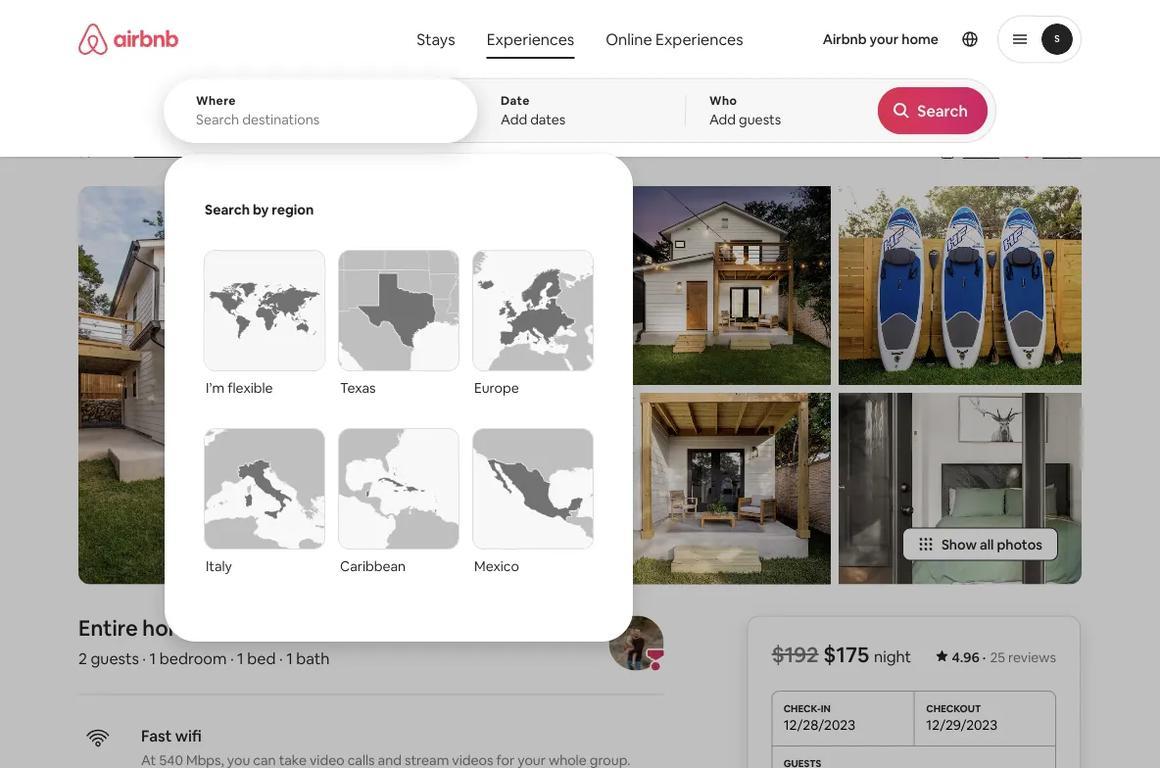 Task type: vqa. For each thing, say whether or not it's contained in the screenshot.
bed
yes



Task type: locate. For each thing, give the bounding box(es) containing it.
4.96 · 25 reviews down couple's on the top of the page
[[96, 142, 202, 160]]

i'm
[[206, 379, 225, 397]]

0 horizontal spatial 1
[[150, 649, 156, 669]]

·
[[127, 142, 130, 160], [210, 143, 214, 163], [312, 143, 316, 163], [983, 649, 987, 666], [143, 649, 146, 669], [230, 649, 234, 669], [279, 649, 283, 669]]

online experiences link
[[591, 20, 760, 59]]

0 horizontal spatial guests
[[91, 649, 139, 669]]

· up 12/29/2023
[[983, 649, 987, 666]]

25
[[134, 142, 150, 160], [991, 649, 1006, 666]]

experiences up date
[[487, 29, 575, 49]]

home up bedroom
[[143, 615, 201, 643]]

share button
[[932, 135, 1008, 169]]

add
[[501, 111, 528, 128], [710, 111, 736, 128]]

4.96
[[96, 142, 124, 160], [953, 649, 980, 666]]

online
[[606, 29, 653, 49]]

who add guests
[[710, 93, 782, 128]]

1 left bed
[[237, 649, 244, 669]]

1 horizontal spatial guests
[[739, 111, 782, 128]]

profile element
[[751, 0, 1083, 78]]

bed
[[247, 649, 276, 669]]

0 vertical spatial guests
[[739, 111, 782, 128]]

canyon lake, texas, united states button
[[323, 139, 543, 163]]

dominic is a superhost. learn more about dominic. image
[[609, 616, 664, 671], [609, 616, 664, 671]]

home right your
[[902, 30, 939, 48]]

0 horizontal spatial home
[[143, 615, 201, 643]]

add down date
[[501, 111, 528, 128]]

couple's lake house getaway! image 2 image
[[588, 186, 832, 386]]

4.96 · 25 reviews up 12/29/2023
[[953, 649, 1057, 666]]

$192 $175 night
[[772, 641, 912, 669]]

add down who
[[710, 111, 736, 128]]

experiences inside button
[[487, 29, 575, 49]]

0 vertical spatial home
[[902, 30, 939, 48]]

couple's lake house getaway! image 5 image
[[839, 393, 1083, 585]]

12/28/2023
[[784, 717, 856, 734]]

airbnb your home
[[823, 30, 939, 48]]

couple's
[[78, 100, 182, 133]]

1 vertical spatial home
[[143, 615, 201, 643]]

1
[[150, 649, 156, 669], [237, 649, 244, 669], [287, 649, 293, 669]]

fast wifi
[[141, 726, 202, 747]]

search by region
[[205, 201, 314, 219]]

· left '󰀃'
[[210, 143, 214, 163]]

who
[[710, 93, 738, 108]]

1 vertical spatial 25
[[991, 649, 1006, 666]]

1 horizontal spatial experiences
[[656, 29, 744, 49]]

1 experiences from the left
[[487, 29, 575, 49]]

i'm flexible
[[206, 379, 273, 397]]

1 horizontal spatial add
[[710, 111, 736, 128]]

2 horizontal spatial 1
[[287, 649, 293, 669]]

1 vertical spatial 4.96 · 25 reviews
[[953, 649, 1057, 666]]

25 up 12/29/2023
[[991, 649, 1006, 666]]

guests
[[739, 111, 782, 128], [91, 649, 139, 669]]

25 down couple's on the top of the page
[[134, 142, 150, 160]]

· down the where field
[[312, 143, 316, 163]]

4.96 down couple's on the top of the page
[[96, 142, 124, 160]]

1 horizontal spatial 4.96
[[953, 649, 980, 666]]

1 add from the left
[[501, 111, 528, 128]]

1 horizontal spatial reviews
[[1009, 649, 1057, 666]]

0 vertical spatial reviews
[[153, 142, 202, 160]]

1 horizontal spatial home
[[902, 30, 939, 48]]

0 horizontal spatial add
[[501, 111, 528, 128]]

4.96 · 25 reviews
[[96, 142, 202, 160], [953, 649, 1057, 666]]

tab panel containing add dates
[[164, 78, 997, 642]]

entire home hosted by dominic 2 guests · 1 bedroom · 1 bed · 1 bath
[[78, 615, 395, 669]]

online experiences
[[606, 29, 744, 49]]

· canyon lake, texas, united states
[[312, 142, 543, 163]]

bath
[[296, 649, 330, 669]]

home
[[902, 30, 939, 48], [143, 615, 201, 643]]

caribbean
[[340, 558, 406, 576]]

lake,
[[376, 142, 409, 160]]

region
[[272, 201, 314, 219]]

by dominic
[[281, 615, 395, 643]]

add inside who add guests
[[710, 111, 736, 128]]

· inside · canyon lake, texas, united states
[[312, 143, 316, 163]]

hosted
[[205, 615, 277, 643]]

2 1 from the left
[[237, 649, 244, 669]]

guests inside entire home hosted by dominic 2 guests · 1 bedroom · 1 bed · 1 bath
[[91, 649, 139, 669]]

0 horizontal spatial experiences
[[487, 29, 575, 49]]

1 vertical spatial guests
[[91, 649, 139, 669]]

mexico
[[475, 558, 520, 576]]

1 left "bath"
[[287, 649, 293, 669]]

reviews
[[153, 142, 202, 160], [1009, 649, 1057, 666]]

0 vertical spatial 4.96 · 25 reviews
[[96, 142, 202, 160]]

1 left bedroom
[[150, 649, 156, 669]]

couple's lake house getaway! image 4 image
[[839, 186, 1083, 386]]

0 horizontal spatial 4.96 · 25 reviews
[[96, 142, 202, 160]]

4.96 up 12/29/2023
[[953, 649, 980, 666]]

add inside "date add dates"
[[501, 111, 528, 128]]

italy
[[206, 558, 232, 576]]

0 horizontal spatial 4.96
[[96, 142, 124, 160]]

show
[[942, 536, 978, 553]]

󰀃
[[221, 142, 229, 160]]

2 add from the left
[[710, 111, 736, 128]]

all
[[981, 536, 995, 553]]

texas
[[340, 379, 376, 397]]

date
[[501, 93, 530, 108]]

search
[[205, 201, 250, 219]]

1 horizontal spatial 1
[[237, 649, 244, 669]]

tab panel
[[164, 78, 997, 642]]

dates
[[531, 111, 566, 128]]

$175
[[824, 641, 870, 669]]

experiences up who
[[656, 29, 744, 49]]

experiences
[[487, 29, 575, 49], [656, 29, 744, 49]]

photos
[[998, 536, 1043, 553]]

home inside entire home hosted by dominic 2 guests · 1 bedroom · 1 bed · 1 bath
[[143, 615, 201, 643]]

0 horizontal spatial 25
[[134, 142, 150, 160]]

None search field
[[164, 0, 997, 642]]



Task type: describe. For each thing, give the bounding box(es) containing it.
couple's lake house getaway! image 1 image
[[78, 186, 580, 585]]

0 vertical spatial 4.96
[[96, 142, 124, 160]]

12/29/2023
[[927, 717, 998, 734]]

· down couple's on the top of the page
[[127, 142, 130, 160]]

1 1 from the left
[[150, 649, 156, 669]]

united
[[455, 142, 499, 160]]

saved
[[1043, 143, 1083, 161]]

0 vertical spatial 25
[[134, 142, 150, 160]]

2 experiences from the left
[[656, 29, 744, 49]]

show all photos button
[[903, 528, 1059, 561]]

fast
[[141, 726, 172, 747]]

25 reviews button
[[134, 141, 202, 161]]

superhost
[[239, 142, 304, 160]]

· left bed
[[230, 649, 234, 669]]

house
[[242, 100, 314, 133]]

saved button
[[1012, 135, 1090, 169]]

wifi
[[175, 726, 202, 747]]

1 horizontal spatial 25
[[991, 649, 1006, 666]]

airbnb your home link
[[812, 19, 951, 60]]

entire
[[78, 615, 138, 643]]

date add dates
[[501, 93, 566, 128]]

share
[[964, 143, 1000, 161]]

stays button
[[401, 20, 471, 59]]

airbnb
[[823, 30, 867, 48]]

bedroom
[[160, 649, 227, 669]]

1 vertical spatial reviews
[[1009, 649, 1057, 666]]

· left bedroom
[[143, 649, 146, 669]]

states
[[502, 142, 543, 160]]

night
[[875, 647, 912, 667]]

getaway!
[[320, 100, 430, 133]]

couple's lake house getaway! image 3 image
[[588, 393, 832, 585]]

1 vertical spatial 4.96
[[953, 649, 980, 666]]

$192
[[772, 641, 819, 669]]

3 1 from the left
[[287, 649, 293, 669]]

· right bed
[[279, 649, 283, 669]]

show all photos
[[942, 536, 1043, 553]]

guests inside who add guests
[[739, 111, 782, 128]]

add for add dates
[[501, 111, 528, 128]]

home inside profile element
[[902, 30, 939, 48]]

what can we help you find? tab list
[[401, 20, 591, 59]]

0 horizontal spatial reviews
[[153, 142, 202, 160]]

2
[[78, 649, 87, 669]]

1 horizontal spatial 4.96 · 25 reviews
[[953, 649, 1057, 666]]

add for add guests
[[710, 111, 736, 128]]

stays
[[417, 29, 456, 49]]

where
[[196, 93, 236, 108]]

lake
[[188, 100, 236, 133]]

europe
[[475, 379, 519, 397]]

canyon
[[323, 142, 373, 160]]

Where field
[[196, 111, 445, 128]]

flexible
[[228, 379, 273, 397]]

your
[[870, 30, 899, 48]]

couple's lake house getaway!
[[78, 100, 430, 133]]

by
[[253, 201, 269, 219]]

none search field containing stays
[[164, 0, 997, 642]]

texas,
[[412, 142, 452, 160]]

experiences button
[[471, 20, 591, 59]]



